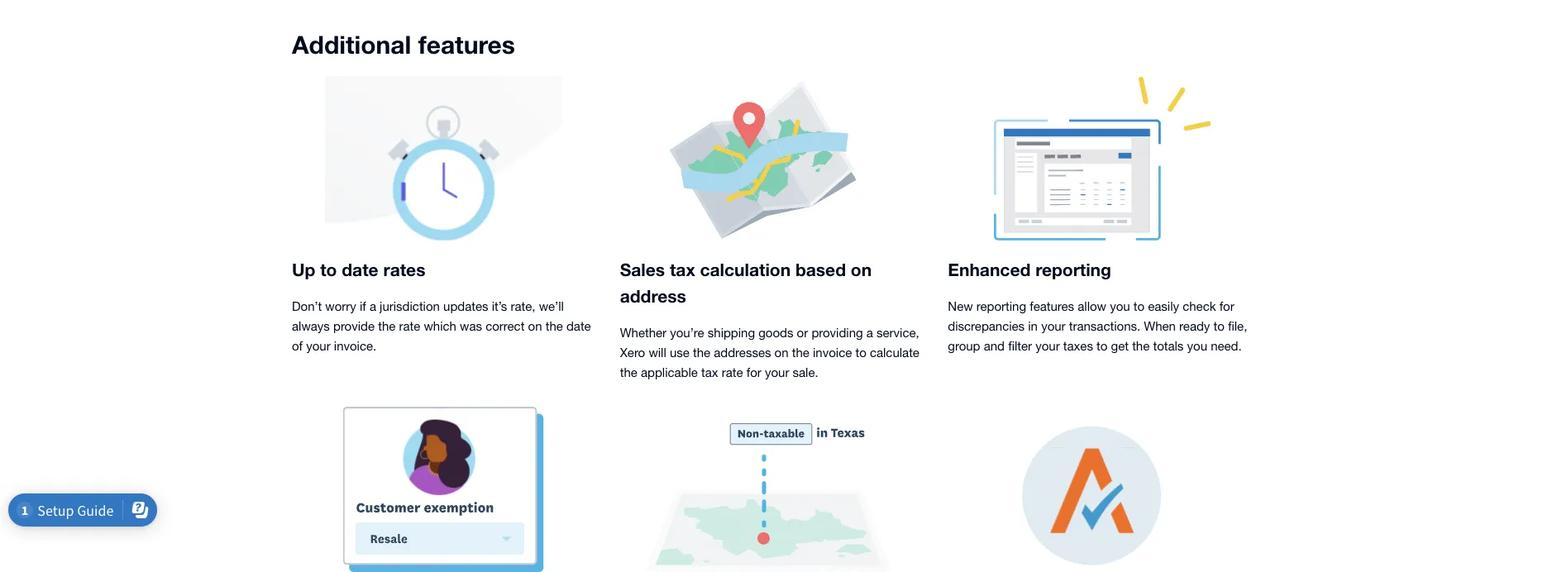 Task type: vqa. For each thing, say whether or not it's contained in the screenshot.
USD
no



Task type: locate. For each thing, give the bounding box(es) containing it.
0 vertical spatial a
[[370, 299, 376, 313]]

a
[[370, 299, 376, 313], [867, 325, 873, 340]]

rate
[[399, 318, 420, 333], [722, 365, 743, 379]]

don't
[[292, 299, 322, 313]]

in
[[1028, 318, 1038, 333]]

0 vertical spatial you
[[1110, 299, 1130, 313]]

a inside don't worry if a jurisdiction updates it's rate, we'll always provide the rate which was correct on the date of your invoice.
[[370, 299, 376, 313]]

0 vertical spatial tax
[[670, 259, 695, 280]]

taxes
[[1064, 338, 1093, 353]]

your right of
[[306, 338, 331, 353]]

tax
[[670, 259, 695, 280], [701, 365, 718, 379]]

for down addresses at the left of page
[[747, 365, 762, 379]]

1 vertical spatial date
[[567, 318, 591, 333]]

reporting inside new reporting features allow you to easily check for discrepancies in your transactions. when ready to file, group and filter your taxes to get the totals you need.
[[977, 299, 1027, 313]]

1 vertical spatial rate
[[722, 365, 743, 379]]

1 horizontal spatial date
[[567, 318, 591, 333]]

for up file,
[[1220, 299, 1235, 313]]

you up transactions.
[[1110, 299, 1130, 313]]

if
[[360, 299, 366, 313]]

up
[[292, 259, 315, 280]]

tax down addresses at the left of page
[[701, 365, 718, 379]]

tax up the address
[[670, 259, 695, 280]]

shipping
[[708, 325, 755, 340]]

1 horizontal spatial rate
[[722, 365, 743, 379]]

1 vertical spatial features
[[1030, 299, 1075, 313]]

0 vertical spatial rate
[[399, 318, 420, 333]]

up to date rates
[[292, 259, 426, 280]]

1 horizontal spatial features
[[1030, 299, 1075, 313]]

date
[[342, 259, 379, 280], [567, 318, 591, 333]]

to
[[320, 259, 337, 280], [1134, 299, 1145, 313], [1214, 318, 1225, 333], [1097, 338, 1108, 353], [856, 345, 867, 359]]

1 horizontal spatial tax
[[701, 365, 718, 379]]

addresses
[[714, 345, 771, 359]]

we'll
[[539, 299, 564, 313]]

transactions.
[[1069, 318, 1141, 333]]

1 horizontal spatial a
[[867, 325, 873, 340]]

for inside whether you're shipping goods or providing a service, xero will use the addresses on the invoice to calculate the applicable tax rate for your sale.
[[747, 365, 762, 379]]

features
[[418, 29, 515, 59], [1030, 299, 1075, 313]]

providing
[[812, 325, 863, 340]]

to left file,
[[1214, 318, 1225, 333]]

the
[[378, 318, 396, 333], [546, 318, 563, 333], [1133, 338, 1150, 353], [693, 345, 711, 359], [792, 345, 810, 359], [620, 365, 638, 379]]

you
[[1110, 299, 1130, 313], [1187, 338, 1208, 353]]

0 horizontal spatial you
[[1110, 299, 1130, 313]]

0 vertical spatial date
[[342, 259, 379, 280]]

0 horizontal spatial features
[[418, 29, 515, 59]]

rate inside whether you're shipping goods or providing a service, xero will use the addresses on the invoice to calculate the applicable tax rate for your sale.
[[722, 365, 743, 379]]

allow
[[1078, 299, 1107, 313]]

1 vertical spatial reporting
[[977, 299, 1027, 313]]

0 vertical spatial features
[[418, 29, 515, 59]]

additional
[[292, 29, 411, 59]]

reporting up the allow
[[1036, 259, 1112, 280]]

for inside new reporting features allow you to easily check for discrepancies in your transactions. when ready to file, group and filter your taxes to get the totals you need.
[[1220, 299, 1235, 313]]

1 vertical spatial tax
[[701, 365, 718, 379]]

1 horizontal spatial on
[[775, 345, 789, 359]]

0 vertical spatial for
[[1220, 299, 1235, 313]]

new
[[948, 299, 973, 313]]

the inside new reporting features allow you to easily check for discrepancies in your transactions. when ready to file, group and filter your taxes to get the totals you need.
[[1133, 338, 1150, 353]]

reporting
[[1036, 259, 1112, 280], [977, 299, 1027, 313]]

on inside don't worry if a jurisdiction updates it's rate, we'll always provide the rate which was correct on the date of your invoice.
[[528, 318, 542, 333]]

on down goods
[[775, 345, 789, 359]]

jurisdiction
[[380, 299, 440, 313]]

for
[[1220, 299, 1235, 313], [747, 365, 762, 379]]

to left get
[[1097, 338, 1108, 353]]

0 horizontal spatial on
[[528, 318, 542, 333]]

1 vertical spatial a
[[867, 325, 873, 340]]

to inside whether you're shipping goods or providing a service, xero will use the addresses on the invoice to calculate the applicable tax rate for your sale.
[[856, 345, 867, 359]]

on right based
[[851, 259, 872, 280]]

it's
[[492, 299, 507, 313]]

to left easily
[[1134, 299, 1145, 313]]

you're
[[670, 325, 704, 340]]

date left whether
[[567, 318, 591, 333]]

1 horizontal spatial you
[[1187, 338, 1208, 353]]

your down in
[[1036, 338, 1060, 353]]

will
[[649, 345, 667, 359]]

1 vertical spatial on
[[528, 318, 542, 333]]

check
[[1183, 299, 1216, 313]]

ready
[[1180, 318, 1210, 333]]

date up if
[[342, 259, 379, 280]]

group
[[948, 338, 981, 353]]

the right get
[[1133, 338, 1150, 353]]

reporting for enhanced
[[1036, 259, 1112, 280]]

0 horizontal spatial tax
[[670, 259, 695, 280]]

0 vertical spatial on
[[851, 259, 872, 280]]

discrepancies
[[948, 318, 1025, 333]]

0 horizontal spatial reporting
[[977, 299, 1027, 313]]

1 horizontal spatial for
[[1220, 299, 1235, 313]]

get
[[1111, 338, 1129, 353]]

rate down addresses at the left of page
[[722, 365, 743, 379]]

tax inside whether you're shipping goods or providing a service, xero will use the addresses on the invoice to calculate the applicable tax rate for your sale.
[[701, 365, 718, 379]]

sales tax calculation based on address
[[620, 259, 872, 306]]

rate inside don't worry if a jurisdiction updates it's rate, we'll always provide the rate which was correct on the date of your invoice.
[[399, 318, 420, 333]]

on
[[851, 259, 872, 280], [528, 318, 542, 333], [775, 345, 789, 359]]

0 horizontal spatial for
[[747, 365, 762, 379]]

the down we'll
[[546, 318, 563, 333]]

on down rate,
[[528, 318, 542, 333]]

always
[[292, 318, 330, 333]]

correct
[[486, 318, 525, 333]]

reporting for new
[[977, 299, 1027, 313]]

rate down jurisdiction
[[399, 318, 420, 333]]

service,
[[877, 325, 920, 340]]

enhanced reporting
[[948, 259, 1112, 280]]

a right if
[[370, 299, 376, 313]]

1 horizontal spatial reporting
[[1036, 259, 1112, 280]]

to right invoice
[[856, 345, 867, 359]]

0 horizontal spatial date
[[342, 259, 379, 280]]

your
[[1042, 318, 1066, 333], [306, 338, 331, 353], [1036, 338, 1060, 353], [765, 365, 789, 379]]

0 vertical spatial reporting
[[1036, 259, 1112, 280]]

a left the service,
[[867, 325, 873, 340]]

worry
[[325, 299, 356, 313]]

2 vertical spatial on
[[775, 345, 789, 359]]

0 horizontal spatial rate
[[399, 318, 420, 333]]

provide
[[333, 318, 375, 333]]

you down ready
[[1187, 338, 1208, 353]]

filter
[[1008, 338, 1032, 353]]

2 horizontal spatial on
[[851, 259, 872, 280]]

don't worry if a jurisdiction updates it's rate, we'll always provide the rate which was correct on the date of your invoice.
[[292, 299, 591, 353]]

and
[[984, 338, 1005, 353]]

1 vertical spatial for
[[747, 365, 762, 379]]

sale.
[[793, 365, 819, 379]]

your left sale.
[[765, 365, 789, 379]]

reporting up discrepancies
[[977, 299, 1027, 313]]

0 horizontal spatial a
[[370, 299, 376, 313]]



Task type: describe. For each thing, give the bounding box(es) containing it.
use
[[670, 345, 690, 359]]

need.
[[1211, 338, 1242, 353]]

the down or
[[792, 345, 810, 359]]

additional features
[[292, 29, 515, 59]]

address
[[620, 286, 686, 306]]

was
[[460, 318, 482, 333]]

date inside don't worry if a jurisdiction updates it's rate, we'll always provide the rate which was correct on the date of your invoice.
[[567, 318, 591, 333]]

new reporting features allow you to easily check for discrepancies in your transactions. when ready to file, group and filter your taxes to get the totals you need.
[[948, 299, 1248, 353]]

1 vertical spatial you
[[1187, 338, 1208, 353]]

calculate
[[870, 345, 920, 359]]

applicable
[[641, 365, 698, 379]]

invoice.
[[334, 338, 377, 353]]

to right up
[[320, 259, 337, 280]]

of
[[292, 338, 303, 353]]

when
[[1144, 318, 1176, 333]]

updates
[[443, 299, 488, 313]]

your right in
[[1042, 318, 1066, 333]]

tax inside sales tax calculation based on address
[[670, 259, 695, 280]]

sales
[[620, 259, 665, 280]]

your inside don't worry if a jurisdiction updates it's rate, we'll always provide the rate which was correct on the date of your invoice.
[[306, 338, 331, 353]]

xero
[[620, 345, 645, 359]]

file,
[[1228, 318, 1248, 333]]

whether you're shipping goods or providing a service, xero will use the addresses on the invoice to calculate the applicable tax rate for your sale.
[[620, 325, 920, 379]]

easily
[[1148, 299, 1180, 313]]

the down xero
[[620, 365, 638, 379]]

calculation
[[700, 259, 791, 280]]

a inside whether you're shipping goods or providing a service, xero will use the addresses on the invoice to calculate the applicable tax rate for your sale.
[[867, 325, 873, 340]]

rates
[[383, 259, 426, 280]]

totals
[[1153, 338, 1184, 353]]

invoice
[[813, 345, 852, 359]]

on inside whether you're shipping goods or providing a service, xero will use the addresses on the invoice to calculate the applicable tax rate for your sale.
[[775, 345, 789, 359]]

goods
[[759, 325, 794, 340]]

which
[[424, 318, 457, 333]]

your inside whether you're shipping goods or providing a service, xero will use the addresses on the invoice to calculate the applicable tax rate for your sale.
[[765, 365, 789, 379]]

on inside sales tax calculation based on address
[[851, 259, 872, 280]]

based
[[796, 259, 846, 280]]

rate,
[[511, 299, 536, 313]]

enhanced
[[948, 259, 1031, 280]]

whether
[[620, 325, 667, 340]]

or
[[797, 325, 808, 340]]

the down jurisdiction
[[378, 318, 396, 333]]

features inside new reporting features allow you to easily check for discrepancies in your transactions. when ready to file, group and filter your taxes to get the totals you need.
[[1030, 299, 1075, 313]]

the right use
[[693, 345, 711, 359]]



